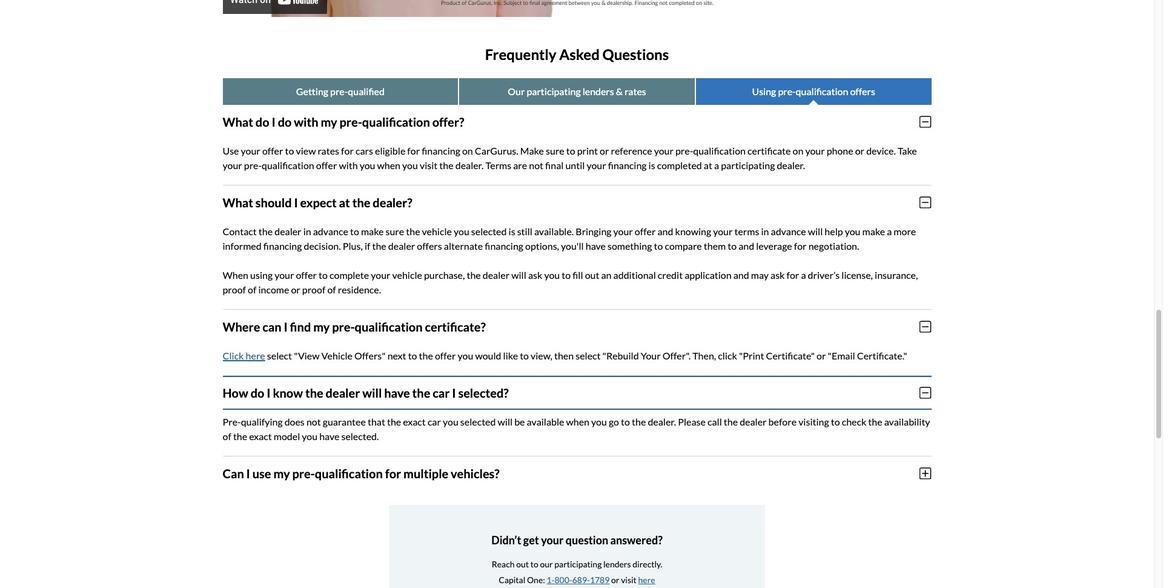 Task type: locate. For each thing, give the bounding box(es) containing it.
make left more
[[863, 225, 886, 237]]

dealer right if
[[388, 240, 415, 251]]

0 vertical spatial car
[[433, 385, 450, 400]]

the inside dropdown button
[[353, 195, 371, 210]]

0 horizontal spatial when
[[377, 159, 401, 171]]

0 vertical spatial visit
[[420, 159, 438, 171]]

plus square image
[[920, 467, 932, 480]]

you down cars
[[360, 159, 376, 171]]

dealer down should
[[275, 225, 302, 237]]

1 horizontal spatial dealer.
[[648, 416, 677, 427]]

at
[[704, 159, 713, 171], [339, 195, 350, 210]]

1 vertical spatial participating
[[722, 159, 776, 171]]

select
[[267, 350, 292, 361], [576, 350, 601, 361]]

here inside reach out to our participating lenders directly. capital one: 1-800-689-1789 or visit here
[[639, 574, 656, 585]]

minus square image
[[920, 196, 932, 209], [920, 320, 932, 333], [920, 386, 932, 399]]

when down eligible
[[377, 159, 401, 171]]

0 horizontal spatial proof
[[223, 284, 246, 295]]

available
[[527, 416, 565, 427]]

0 vertical spatial not
[[529, 159, 544, 171]]

0 horizontal spatial offers
[[417, 240, 442, 251]]

minus square image inside where can i find my pre-qualification certificate? dropdown button
[[920, 320, 932, 333]]

1 vertical spatial my
[[314, 319, 330, 334]]

0 horizontal spatial at
[[339, 195, 350, 210]]

offer down decision.
[[296, 269, 317, 281]]

i for find
[[284, 319, 288, 334]]

qualification inside dropdown button
[[355, 319, 423, 334]]

car left selected?
[[433, 385, 450, 400]]

1 horizontal spatial here
[[639, 574, 656, 585]]

is
[[649, 159, 656, 171], [509, 225, 516, 237]]

decision.
[[304, 240, 341, 251]]

financing down offer?
[[422, 145, 461, 156]]

0 vertical spatial rates
[[625, 85, 647, 97]]

your right use
[[241, 145, 261, 156]]

frequently asked questions tab list
[[223, 78, 932, 105]]

1 vertical spatial car
[[428, 416, 441, 427]]

visit left here link
[[621, 574, 637, 585]]

1 horizontal spatial with
[[339, 159, 358, 171]]

sure down dealer?
[[386, 225, 404, 237]]

1 vertical spatial not
[[307, 416, 321, 427]]

1 select from the left
[[267, 350, 292, 361]]

will inside contact the dealer in advance to make sure the vehicle you selected is still available. bringing your offer and knowing your terms in advance will help you make a more informed financing decision. plus, if the dealer offers alternate financing options, you'll have something to compare them to and leverage for negotiation.
[[808, 225, 823, 237]]

sure up final
[[546, 145, 565, 156]]

if
[[365, 240, 371, 251]]

what up contact
[[223, 195, 253, 210]]

my right find
[[314, 319, 330, 334]]

using pre-qualification offers tab panel
[[223, 105, 932, 495]]

1 horizontal spatial sure
[[546, 145, 565, 156]]

1 horizontal spatial make
[[863, 225, 886, 237]]

the inside when using your offer to complete your vehicle purchase, the dealer will ask you to fill out an additional credit application and may ask for a driver's license, insurance, proof of income or proof of residence.
[[467, 269, 481, 281]]

2 advance from the left
[[771, 225, 807, 237]]

0 vertical spatial a
[[715, 159, 720, 171]]

what up use
[[223, 114, 253, 129]]

participating up 1-800-689-1789 link at the bottom of page
[[555, 559, 602, 569]]

have down the guarantee
[[320, 430, 340, 442]]

sure
[[546, 145, 565, 156], [386, 225, 404, 237]]

pre- down 'model'
[[292, 466, 315, 481]]

have up that
[[384, 385, 410, 400]]

in up decision.
[[303, 225, 311, 237]]

2 select from the left
[[576, 350, 601, 361]]

will left the help
[[808, 225, 823, 237]]

2 horizontal spatial a
[[888, 225, 892, 237]]

1 vertical spatial selected
[[461, 416, 496, 427]]

have inside dropdown button
[[384, 385, 410, 400]]

i for know
[[267, 385, 271, 400]]

rates inside button
[[625, 85, 647, 97]]

exact down qualifying
[[249, 430, 272, 442]]

2 vertical spatial a
[[802, 269, 807, 281]]

ask right may
[[771, 269, 785, 281]]

0 horizontal spatial make
[[361, 225, 384, 237]]

what for what do i do with my pre-qualification offer?
[[223, 114, 253, 129]]

1 horizontal spatial ask
[[771, 269, 785, 281]]

0 vertical spatial is
[[649, 159, 656, 171]]

rates
[[625, 85, 647, 97], [318, 145, 339, 156]]

1 ask from the left
[[529, 269, 543, 281]]

1 vertical spatial here
[[639, 574, 656, 585]]

1 vertical spatial have
[[384, 385, 410, 400]]

to up until
[[567, 145, 576, 156]]

0 horizontal spatial ask
[[529, 269, 543, 281]]

1 minus square image from the top
[[920, 196, 932, 209]]

with down cars
[[339, 159, 358, 171]]

selected up "alternate" on the left top of the page
[[472, 225, 507, 237]]

offers inside contact the dealer in advance to make sure the vehicle you selected is still available. bringing your offer and knowing your terms in advance will help you make a more informed financing decision. plus, if the dealer offers alternate financing options, you'll have something to compare them to and leverage for negotiation.
[[417, 240, 442, 251]]

questions
[[603, 45, 669, 63]]

out up capital
[[517, 559, 529, 569]]

visit down offer?
[[420, 159, 438, 171]]

a inside use your offer to view rates for cars eligible for financing on cargurus. make sure to print or reference your pre-qualification certificate on your phone or device. take your pre-qualification offer with you when you visit the dealer. terms are not final until your financing is completed at a participating dealer.
[[715, 159, 720, 171]]

alternate
[[444, 240, 483, 251]]

qualification right using
[[796, 85, 849, 97]]

at right 'expect'
[[339, 195, 350, 210]]

0 vertical spatial offers
[[851, 85, 876, 97]]

0 vertical spatial with
[[294, 114, 319, 129]]

qualification up next
[[355, 319, 423, 334]]

0 horizontal spatial rates
[[318, 145, 339, 156]]

0 vertical spatial here
[[246, 350, 265, 361]]

not
[[529, 159, 544, 171], [307, 416, 321, 427]]

proof
[[223, 284, 246, 295], [302, 284, 326, 295]]

offer inside when using your offer to complete your vehicle purchase, the dealer will ask you to fill out an additional credit application and may ask for a driver's license, insurance, proof of income or proof of residence.
[[296, 269, 317, 281]]

"view
[[294, 350, 320, 361]]

i
[[272, 114, 276, 129], [294, 195, 298, 210], [284, 319, 288, 334], [267, 385, 271, 400], [452, 385, 456, 400], [246, 466, 250, 481]]

you left fill
[[545, 269, 560, 281]]

before
[[769, 416, 797, 427]]

0 vertical spatial exact
[[403, 416, 426, 427]]

0 vertical spatial when
[[377, 159, 401, 171]]

dealer. left please
[[648, 416, 677, 427]]

dealer left before
[[740, 416, 767, 427]]

1 vertical spatial vehicle
[[393, 269, 422, 281]]

certificate?
[[425, 319, 486, 334]]

will down options,
[[512, 269, 527, 281]]

minus square image inside how do i know the dealer will have the car i selected? dropdown button
[[920, 386, 932, 399]]

and down "terms"
[[739, 240, 755, 251]]

0 horizontal spatial not
[[307, 416, 321, 427]]

dealer.
[[456, 159, 484, 171], [777, 159, 806, 171], [648, 416, 677, 427]]

1 vertical spatial when
[[567, 416, 590, 427]]

minus square image for have
[[920, 386, 932, 399]]

offer up something
[[635, 225, 656, 237]]

car inside pre-qualifying does not guarantee that the exact car you selected will be available when you go to the dealer. please call the dealer before visiting to check the availability of the exact model you have selected.
[[428, 416, 441, 427]]

1 vertical spatial at
[[339, 195, 350, 210]]

check
[[842, 416, 867, 427]]

1 vertical spatial out
[[517, 559, 529, 569]]

participating
[[527, 85, 581, 97], [722, 159, 776, 171], [555, 559, 602, 569]]

participating right our
[[527, 85, 581, 97]]

2 vertical spatial minus square image
[[920, 386, 932, 399]]

click here select "view vehicle offers" next to the offer you would like to view, then select "rebuild your offer". then, click "print certificate" or "email certificate."
[[223, 350, 908, 361]]

to left view
[[285, 145, 294, 156]]

credit
[[658, 269, 683, 281]]

car
[[433, 385, 450, 400], [428, 416, 441, 427]]

use
[[253, 466, 271, 481]]

1 horizontal spatial exact
[[403, 416, 426, 427]]

your up something
[[614, 225, 633, 237]]

1 horizontal spatial advance
[[771, 225, 807, 237]]

what for what should i expect at the dealer?
[[223, 195, 253, 210]]

1 horizontal spatial not
[[529, 159, 544, 171]]

of for does
[[223, 430, 231, 442]]

800-
[[555, 574, 573, 585]]

1 horizontal spatial select
[[576, 350, 601, 361]]

certificate."
[[858, 350, 908, 361]]

0 horizontal spatial out
[[517, 559, 529, 569]]

qualification up eligible
[[362, 114, 430, 129]]

0 vertical spatial my
[[321, 114, 337, 129]]

3 minus square image from the top
[[920, 386, 932, 399]]

of inside pre-qualifying does not guarantee that the exact car you selected will be available when you go to the dealer. please call the dealer before visiting to check the availability of the exact model you have selected.
[[223, 430, 231, 442]]

0 horizontal spatial select
[[267, 350, 292, 361]]

license,
[[842, 269, 874, 281]]

1 vertical spatial with
[[339, 159, 358, 171]]

&
[[616, 85, 623, 97]]

when down how do i know the dealer will have the car i selected? dropdown button
[[567, 416, 590, 427]]

click
[[718, 350, 738, 361]]

getting pre-qualified button
[[223, 78, 458, 105]]

vehicle inside when using your offer to complete your vehicle purchase, the dealer will ask you to fill out an additional credit application and may ask for a driver's license, insurance, proof of income or proof of residence.
[[393, 269, 422, 281]]

pre- up vehicle
[[332, 319, 355, 334]]

your down print
[[587, 159, 607, 171]]

0 horizontal spatial in
[[303, 225, 311, 237]]

1 horizontal spatial in
[[762, 225, 770, 237]]

0 horizontal spatial a
[[715, 159, 720, 171]]

use your offer to view rates for cars eligible for financing on cargurus. make sure to print or reference your pre-qualification certificate on your phone or device. take your pre-qualification offer with you when you visit the dealer. terms are not final until your financing is completed at a participating dealer.
[[223, 145, 918, 171]]

lenders
[[583, 85, 615, 97], [604, 559, 631, 569]]

ask
[[529, 269, 543, 281], [771, 269, 785, 281]]

participating inside reach out to our participating lenders directly. capital one: 1-800-689-1789 or visit here
[[555, 559, 602, 569]]

0 horizontal spatial with
[[294, 114, 319, 129]]

offers"
[[355, 350, 386, 361]]

will up that
[[363, 385, 382, 400]]

1 horizontal spatial rates
[[625, 85, 647, 97]]

to right next
[[408, 350, 417, 361]]

0 vertical spatial vehicle
[[422, 225, 452, 237]]

2 on from the left
[[793, 145, 804, 156]]

0 horizontal spatial exact
[[249, 430, 272, 442]]

0 vertical spatial participating
[[527, 85, 581, 97]]

make up if
[[361, 225, 384, 237]]

for right leverage
[[795, 240, 807, 251]]

what do i do with my pre-qualification offer? button
[[223, 105, 932, 139]]

1 horizontal spatial of
[[248, 284, 257, 295]]

do
[[256, 114, 270, 129], [278, 114, 292, 129], [251, 385, 265, 400]]

2 horizontal spatial have
[[586, 240, 606, 251]]

1 horizontal spatial when
[[567, 416, 590, 427]]

offer inside contact the dealer in advance to make sure the vehicle you selected is still available. bringing your offer and knowing your terms in advance will help you make a more informed financing decision. plus, if the dealer offers alternate financing options, you'll have something to compare them to and leverage for negotiation.
[[635, 225, 656, 237]]

pre- up cars
[[340, 114, 362, 129]]

qualification down selected.
[[315, 466, 383, 481]]

1 horizontal spatial visit
[[621, 574, 637, 585]]

you down eligible
[[403, 159, 418, 171]]

leverage
[[757, 240, 793, 251]]

pre-
[[330, 85, 348, 97], [779, 85, 796, 97], [340, 114, 362, 129], [676, 145, 694, 156], [244, 159, 262, 171], [332, 319, 355, 334], [292, 466, 315, 481]]

or inside when using your offer to complete your vehicle purchase, the dealer will ask you to fill out an additional credit application and may ask for a driver's license, insurance, proof of income or proof of residence.
[[291, 284, 301, 295]]

with inside use your offer to view rates for cars eligible for financing on cargurus. make sure to print or reference your pre-qualification certificate on your phone or device. take your pre-qualification offer with you when you visit the dealer. terms are not final until your financing is completed at a participating dealer.
[[339, 159, 358, 171]]

dealer inside pre-qualifying does not guarantee that the exact car you selected will be available when you go to the dealer. please call the dealer before visiting to check the availability of the exact model you have selected.
[[740, 416, 767, 427]]

lenders up 1789
[[604, 559, 631, 569]]

of down using at the top left
[[248, 284, 257, 295]]

or right income at the left
[[291, 284, 301, 295]]

for
[[341, 145, 354, 156], [408, 145, 420, 156], [795, 240, 807, 251], [787, 269, 800, 281], [385, 466, 401, 481]]

your
[[241, 145, 261, 156], [655, 145, 674, 156], [806, 145, 825, 156], [223, 159, 242, 171], [587, 159, 607, 171], [614, 225, 633, 237], [714, 225, 733, 237], [275, 269, 294, 281], [371, 269, 391, 281], [541, 533, 564, 547]]

0 vertical spatial at
[[704, 159, 713, 171]]

0 vertical spatial what
[[223, 114, 253, 129]]

and up 'compare'
[[658, 225, 674, 237]]

1 horizontal spatial have
[[384, 385, 410, 400]]

have inside contact the dealer in advance to make sure the vehicle you selected is still available. bringing your offer and knowing your terms in advance will help you make a more informed financing decision. plus, if the dealer offers alternate financing options, you'll have something to compare them to and leverage for negotiation.
[[586, 240, 606, 251]]

dealer down "alternate" on the left top of the page
[[483, 269, 510, 281]]

with
[[294, 114, 319, 129], [339, 159, 358, 171]]

to left fill
[[562, 269, 571, 281]]

what should i expect at the dealer?
[[223, 195, 413, 210]]

out
[[585, 269, 600, 281], [517, 559, 529, 569]]

1 vertical spatial visit
[[621, 574, 637, 585]]

when
[[377, 159, 401, 171], [567, 416, 590, 427]]

financing down 'still'
[[485, 240, 524, 251]]

vehicle
[[322, 350, 353, 361]]

0 vertical spatial selected
[[472, 225, 507, 237]]

pre- inside dropdown button
[[332, 319, 355, 334]]

do inside how do i know the dealer will have the car i selected? dropdown button
[[251, 385, 265, 400]]

dealer inside dropdown button
[[326, 385, 360, 400]]

out inside when using your offer to complete your vehicle purchase, the dealer will ask you to fill out an additional credit application and may ask for a driver's license, insurance, proof of income or proof of residence.
[[585, 269, 600, 281]]

for left driver's
[[787, 269, 800, 281]]

plus,
[[343, 240, 363, 251]]

0 horizontal spatial sure
[[386, 225, 404, 237]]

out inside reach out to our participating lenders directly. capital one: 1-800-689-1789 or visit here
[[517, 559, 529, 569]]

to left complete
[[319, 269, 328, 281]]

0 horizontal spatial have
[[320, 430, 340, 442]]

vehicle left purchase,
[[393, 269, 422, 281]]

multiple
[[404, 466, 449, 481]]

a right completed
[[715, 159, 720, 171]]

of
[[248, 284, 257, 295], [328, 284, 336, 295], [223, 430, 231, 442]]

my inside button
[[274, 466, 290, 481]]

2 vertical spatial have
[[320, 430, 340, 442]]

qualified
[[348, 85, 385, 97]]

advance up leverage
[[771, 225, 807, 237]]

0 horizontal spatial of
[[223, 430, 231, 442]]

0 horizontal spatial dealer.
[[456, 159, 484, 171]]

do for know
[[251, 385, 265, 400]]

1 horizontal spatial proof
[[302, 284, 326, 295]]

know
[[273, 385, 303, 400]]

rates right &
[[625, 85, 647, 97]]

0 vertical spatial out
[[585, 269, 600, 281]]

didn't
[[492, 533, 522, 547]]

find
[[290, 319, 311, 334]]

not down make
[[529, 159, 544, 171]]

using
[[753, 85, 777, 97]]

1 vertical spatial sure
[[386, 225, 404, 237]]

a inside when using your offer to complete your vehicle purchase, the dealer will ask you to fill out an additional credit application and may ask for a driver's license, insurance, proof of income or proof of residence.
[[802, 269, 807, 281]]

0 horizontal spatial visit
[[420, 159, 438, 171]]

minus square image
[[920, 115, 932, 128]]

application
[[685, 269, 732, 281]]

frequently asked questions
[[485, 45, 669, 63]]

guarantee
[[323, 416, 366, 427]]

ask down options,
[[529, 269, 543, 281]]

1 what from the top
[[223, 114, 253, 129]]

our
[[540, 559, 553, 569]]

please
[[678, 416, 706, 427]]

2 vertical spatial and
[[734, 269, 750, 281]]

0 horizontal spatial is
[[509, 225, 516, 237]]

offer left view
[[262, 145, 283, 156]]

0 horizontal spatial here
[[246, 350, 265, 361]]

view
[[296, 145, 316, 156]]

1 on from the left
[[462, 145, 473, 156]]

1 vertical spatial lenders
[[604, 559, 631, 569]]

0 vertical spatial minus square image
[[920, 196, 932, 209]]

exact
[[403, 416, 426, 427], [249, 430, 272, 442]]

reference
[[611, 145, 653, 156]]

1 horizontal spatial is
[[649, 159, 656, 171]]

dealer. left terms
[[456, 159, 484, 171]]

and inside when using your offer to complete your vehicle purchase, the dealer will ask you to fill out an additional credit application and may ask for a driver's license, insurance, proof of income or proof of residence.
[[734, 269, 750, 281]]

1 vertical spatial is
[[509, 225, 516, 237]]

on left cargurus.
[[462, 145, 473, 156]]

2 horizontal spatial dealer.
[[777, 159, 806, 171]]

when inside pre-qualifying does not guarantee that the exact car you selected will be available when you go to the dealer. please call the dealer before visiting to check the availability of the exact model you have selected.
[[567, 416, 590, 427]]

1 horizontal spatial a
[[802, 269, 807, 281]]

1 vertical spatial a
[[888, 225, 892, 237]]

minus square image inside "what should i expect at the dealer?" dropdown button
[[920, 196, 932, 209]]

offer?
[[433, 114, 465, 129]]

0 horizontal spatial on
[[462, 145, 473, 156]]

my right use
[[274, 466, 290, 481]]

1 vertical spatial rates
[[318, 145, 339, 156]]

1 vertical spatial offers
[[417, 240, 442, 251]]

capital
[[499, 574, 526, 585]]

2 what from the top
[[223, 195, 253, 210]]

2 vertical spatial participating
[[555, 559, 602, 569]]

0 horizontal spatial advance
[[313, 225, 348, 237]]

in
[[303, 225, 311, 237], [762, 225, 770, 237]]

your down use
[[223, 159, 242, 171]]

1 horizontal spatial at
[[704, 159, 713, 171]]

1 vertical spatial minus square image
[[920, 320, 932, 333]]

when inside use your offer to view rates for cars eligible for financing on cargurus. make sure to print or reference your pre-qualification certificate on your phone or device. take your pre-qualification offer with you when you visit the dealer. terms are not final until your financing is completed at a participating dealer.
[[377, 159, 401, 171]]

dealer up the guarantee
[[326, 385, 360, 400]]

1 horizontal spatial out
[[585, 269, 600, 281]]

one:
[[527, 574, 545, 585]]

for left cars
[[341, 145, 354, 156]]

here link
[[639, 574, 656, 585]]

vehicle up "alternate" on the left top of the page
[[422, 225, 452, 237]]

device.
[[867, 145, 896, 156]]

for inside when using your offer to complete your vehicle purchase, the dealer will ask you to fill out an additional credit application and may ask for a driver's license, insurance, proof of income or proof of residence.
[[787, 269, 800, 281]]

at inside use your offer to view rates for cars eligible for financing on cargurus. make sure to print or reference your pre-qualification certificate on your phone or device. take your pre-qualification offer with you when you visit the dealer. terms are not final until your financing is completed at a participating dealer.
[[704, 159, 713, 171]]

pre- inside dropdown button
[[340, 114, 362, 129]]

your up income at the left
[[275, 269, 294, 281]]

my inside dropdown button
[[314, 319, 330, 334]]

i for expect
[[294, 195, 298, 210]]

on
[[462, 145, 473, 156], [793, 145, 804, 156]]

0 vertical spatial have
[[586, 240, 606, 251]]

income
[[258, 284, 289, 295]]

use
[[223, 145, 239, 156]]

1 horizontal spatial on
[[793, 145, 804, 156]]

689-
[[573, 574, 590, 585]]

my inside dropdown button
[[321, 114, 337, 129]]

will
[[808, 225, 823, 237], [512, 269, 527, 281], [363, 385, 382, 400], [498, 416, 513, 427]]

out left an
[[585, 269, 600, 281]]

dealer
[[275, 225, 302, 237], [388, 240, 415, 251], [483, 269, 510, 281], [326, 385, 360, 400], [740, 416, 767, 427]]

1 horizontal spatial offers
[[851, 85, 876, 97]]

proof up find
[[302, 284, 326, 295]]

final
[[546, 159, 564, 171]]

select left ""view"
[[267, 350, 292, 361]]

frequently
[[485, 45, 557, 63]]

what do i do with my pre-qualification offer?
[[223, 114, 465, 129]]

of down complete
[[328, 284, 336, 295]]

pre- up completed
[[676, 145, 694, 156]]

2 vertical spatial my
[[274, 466, 290, 481]]

0 vertical spatial sure
[[546, 145, 565, 156]]

2 minus square image from the top
[[920, 320, 932, 333]]

purchase,
[[424, 269, 465, 281]]

selected down selected?
[[461, 416, 496, 427]]

with up view
[[294, 114, 319, 129]]

vehicle
[[422, 225, 452, 237], [393, 269, 422, 281]]

1 vertical spatial and
[[739, 240, 755, 251]]



Task type: vqa. For each thing, say whether or not it's contained in the screenshot.
if
yes



Task type: describe. For each thing, give the bounding box(es) containing it.
sure inside use your offer to view rates for cars eligible for financing on cargurus. make sure to print or reference your pre-qualification certificate on your phone or device. take your pre-qualification offer with you when you visit the dealer. terms are not final until your financing is completed at a participating dealer.
[[546, 145, 565, 156]]

question
[[566, 533, 609, 547]]

car inside dropdown button
[[433, 385, 450, 400]]

of for your
[[248, 284, 257, 295]]

selected inside pre-qualifying does not guarantee that the exact car you selected will be available when you go to the dealer. please call the dealer before visiting to check the availability of the exact model you have selected.
[[461, 416, 496, 427]]

selected.
[[342, 430, 379, 442]]

an
[[602, 269, 612, 281]]

qualification up completed
[[694, 145, 746, 156]]

with inside dropdown button
[[294, 114, 319, 129]]

minus square image for certificate?
[[920, 320, 932, 333]]

1-
[[547, 574, 555, 585]]

not inside use your offer to view rates for cars eligible for financing on cargurus. make sure to print or reference your pre-qualification certificate on your phone or device. take your pre-qualification offer with you when you visit the dealer. terms are not final until your financing is completed at a participating dealer.
[[529, 159, 544, 171]]

terms
[[486, 159, 512, 171]]

can i use my pre-qualification for multiple vehicles?
[[223, 466, 500, 481]]

directly.
[[633, 559, 663, 569]]

to inside reach out to our participating lenders directly. capital one: 1-800-689-1789 or visit here
[[531, 559, 539, 569]]

qualification inside dropdown button
[[362, 114, 430, 129]]

click
[[223, 350, 244, 361]]

cars
[[356, 145, 373, 156]]

how
[[223, 385, 248, 400]]

driver's
[[808, 269, 840, 281]]

view,
[[531, 350, 553, 361]]

answered?
[[611, 533, 663, 547]]

your up them
[[714, 225, 733, 237]]

1 make from the left
[[361, 225, 384, 237]]

expect
[[300, 195, 337, 210]]

still
[[517, 225, 533, 237]]

2 proof from the left
[[302, 284, 326, 295]]

1 advance from the left
[[313, 225, 348, 237]]

you left 'would'
[[458, 350, 474, 361]]

or left '"email'
[[817, 350, 827, 361]]

would
[[475, 350, 502, 361]]

are
[[514, 159, 528, 171]]

informed
[[223, 240, 262, 251]]

pre- right getting
[[330, 85, 348, 97]]

to right like
[[520, 350, 529, 361]]

financing up using at the top left
[[264, 240, 302, 251]]

additional
[[614, 269, 656, 281]]

that
[[368, 416, 385, 427]]

financing down reference
[[608, 159, 647, 171]]

may
[[752, 269, 769, 281]]

to left check
[[832, 416, 841, 427]]

1789
[[590, 574, 610, 585]]

you down selected?
[[443, 416, 459, 427]]

2 in from the left
[[762, 225, 770, 237]]

visit inside use your offer to view rates for cars eligible for financing on cargurus. make sure to print or reference your pre-qualification certificate on your phone or device. take your pre-qualification offer with you when you visit the dealer. terms are not final until your financing is completed at a participating dealer.
[[420, 159, 438, 171]]

offer up 'expect'
[[316, 159, 337, 171]]

1-800-689-1789 link
[[547, 574, 610, 585]]

is inside use your offer to view rates for cars eligible for financing on cargurus. make sure to print or reference your pre-qualification certificate on your phone or device. take your pre-qualification offer with you when you visit the dealer. terms are not final until your financing is completed at a participating dealer.
[[649, 159, 656, 171]]

here inside using pre-qualification offers tab panel
[[246, 350, 265, 361]]

take
[[898, 145, 918, 156]]

"print
[[739, 350, 765, 361]]

certificate
[[748, 145, 791, 156]]

where
[[223, 319, 260, 334]]

dealer. inside pre-qualifying does not guarantee that the exact car you selected will be available when you go to the dealer. please call the dealer before visiting to check the availability of the exact model you have selected.
[[648, 416, 677, 427]]

fill
[[573, 269, 583, 281]]

do for do
[[256, 114, 270, 129]]

or inside reach out to our participating lenders directly. capital one: 1-800-689-1789 or visit here
[[612, 574, 620, 585]]

to right them
[[728, 240, 737, 251]]

your up completed
[[655, 145, 674, 156]]

contact the dealer in advance to make sure the vehicle you selected is still available. bringing your offer and knowing your terms in advance will help you make a more informed financing decision. plus, if the dealer offers alternate financing options, you'll have something to compare them to and leverage for negotiation.
[[223, 225, 917, 251]]

lenders inside button
[[583, 85, 615, 97]]

more
[[894, 225, 917, 237]]

"email
[[828, 350, 856, 361]]

0 vertical spatial and
[[658, 225, 674, 237]]

offer".
[[663, 350, 691, 361]]

you'll
[[561, 240, 584, 251]]

call
[[708, 416, 722, 427]]

to left 'compare'
[[654, 240, 663, 251]]

your up residence.
[[371, 269, 391, 281]]

getting pre-qualified
[[296, 85, 385, 97]]

for inside contact the dealer in advance to make sure the vehicle you selected is still available. bringing your offer and knowing your terms in advance will help you make a more informed financing decision. plus, if the dealer offers alternate financing options, you'll have something to compare them to and leverage for negotiation.
[[795, 240, 807, 251]]

options,
[[526, 240, 560, 251]]

using pre-qualification offers
[[753, 85, 876, 97]]

for right eligible
[[408, 145, 420, 156]]

you up "alternate" on the left top of the page
[[454, 225, 470, 237]]

insurance,
[[875, 269, 919, 281]]

1 proof from the left
[[223, 284, 246, 295]]

i for do
[[272, 114, 276, 129]]

you right the help
[[845, 225, 861, 237]]

pre-
[[223, 416, 241, 427]]

you left "go"
[[592, 416, 607, 427]]

offer down certificate?
[[435, 350, 456, 361]]

negotiation.
[[809, 240, 860, 251]]

help
[[825, 225, 844, 237]]

you down does
[[302, 430, 318, 442]]

offers inside button
[[851, 85, 876, 97]]

can i use my pre-qualification for multiple vehicles? button
[[223, 456, 932, 490]]

dealer inside when using your offer to complete your vehicle purchase, the dealer will ask you to fill out an additional credit application and may ask for a driver's license, insurance, proof of income or proof of residence.
[[483, 269, 510, 281]]

reach out to our participating lenders directly. capital one: 1-800-689-1789 or visit here
[[492, 559, 663, 585]]

bringing
[[576, 225, 612, 237]]

vehicle inside contact the dealer in advance to make sure the vehicle you selected is still available. bringing your offer and knowing your terms in advance will help you make a more informed financing decision. plus, if the dealer offers alternate financing options, you'll have something to compare them to and leverage for negotiation.
[[422, 225, 452, 237]]

like
[[503, 350, 518, 361]]

model
[[274, 430, 300, 442]]

will inside pre-qualifying does not guarantee that the exact car you selected will be available when you go to the dealer. please call the dealer before visiting to check the availability of the exact model you have selected.
[[498, 416, 513, 427]]

didn't get your question answered?
[[492, 533, 663, 547]]

visit inside reach out to our participating lenders directly. capital one: 1-800-689-1789 or visit here
[[621, 574, 637, 585]]

participating inside use your offer to view rates for cars eligible for financing on cargurus. make sure to print or reference your pre-qualification certificate on your phone or device. take your pre-qualification offer with you when you visit the dealer. terms are not final until your financing is completed at a participating dealer.
[[722, 159, 776, 171]]

qualifying
[[241, 416, 283, 427]]

pre- right using
[[779, 85, 796, 97]]

then,
[[693, 350, 717, 361]]

2 ask from the left
[[771, 269, 785, 281]]

them
[[704, 240, 726, 251]]

next
[[388, 350, 406, 361]]

a inside contact the dealer in advance to make sure the vehicle you selected is still available. bringing your offer and knowing your terms in advance will help you make a more informed financing decision. plus, if the dealer offers alternate financing options, you'll have something to compare them to and leverage for negotiation.
[[888, 225, 892, 237]]

dealer?
[[373, 195, 413, 210]]

participating inside button
[[527, 85, 581, 97]]

at inside dropdown button
[[339, 195, 350, 210]]

complete
[[330, 269, 369, 281]]

click here link
[[223, 350, 265, 361]]

or right print
[[600, 145, 609, 156]]

to right "go"
[[621, 416, 630, 427]]

availability
[[885, 416, 931, 427]]

where can i find my pre-qualification certificate?
[[223, 319, 486, 334]]

or right the phone
[[856, 145, 865, 156]]

getting
[[296, 85, 329, 97]]

i inside button
[[246, 466, 250, 481]]

compare
[[665, 240, 702, 251]]

qualification inside frequently asked questions tab list
[[796, 85, 849, 97]]

sure inside contact the dealer in advance to make sure the vehicle you selected is still available. bringing your offer and knowing your terms in advance will help you make a more informed financing decision. plus, if the dealer offers alternate financing options, you'll have something to compare them to and leverage for negotiation.
[[386, 225, 404, 237]]

your right get
[[541, 533, 564, 547]]

go
[[609, 416, 620, 427]]

selected inside contact the dealer in advance to make sure the vehicle you selected is still available. bringing your offer and knowing your terms in advance will help you make a more informed financing decision. plus, if the dealer offers alternate financing options, you'll have something to compare them to and leverage for negotiation.
[[472, 225, 507, 237]]

phone
[[827, 145, 854, 156]]

1 vertical spatial exact
[[249, 430, 272, 442]]

our participating lenders & rates button
[[460, 78, 695, 105]]

have inside pre-qualifying does not guarantee that the exact car you selected will be available when you go to the dealer. please call the dealer before visiting to check the availability of the exact model you have selected.
[[320, 430, 340, 442]]

print
[[577, 145, 598, 156]]

pre- up should
[[244, 159, 262, 171]]

not inside pre-qualifying does not guarantee that the exact car you selected will be available when you go to the dealer. please call the dealer before visiting to check the availability of the exact model you have selected.
[[307, 416, 321, 427]]

how do i know the dealer will have the car i selected?
[[223, 385, 509, 400]]

something
[[608, 240, 653, 251]]

lenders inside reach out to our participating lenders directly. capital one: 1-800-689-1789 or visit here
[[604, 559, 631, 569]]

available.
[[535, 225, 574, 237]]

will inside when using your offer to complete your vehicle purchase, the dealer will ask you to fill out an additional credit application and may ask for a driver's license, insurance, proof of income or proof of residence.
[[512, 269, 527, 281]]

how do i know the dealer will have the car i selected? button
[[223, 376, 932, 410]]

cargurus.
[[475, 145, 519, 156]]

pre-qualifying does not guarantee that the exact car you selected will be available when you go to the dealer. please call the dealer before visiting to check the availability of the exact model you have selected.
[[223, 416, 931, 442]]

2 make from the left
[[863, 225, 886, 237]]

you inside when using your offer to complete your vehicle purchase, the dealer will ask you to fill out an additional credit application and may ask for a driver's license, insurance, proof of income or proof of residence.
[[545, 269, 560, 281]]

is inside contact the dealer in advance to make sure the vehicle you selected is still available. bringing your offer and knowing your terms in advance will help you make a more informed financing decision. plus, if the dealer offers alternate financing options, you'll have something to compare them to and leverage for negotiation.
[[509, 225, 516, 237]]

for inside button
[[385, 466, 401, 481]]

1 in from the left
[[303, 225, 311, 237]]

your left the phone
[[806, 145, 825, 156]]

contact
[[223, 225, 257, 237]]

will inside dropdown button
[[363, 385, 382, 400]]

2 horizontal spatial of
[[328, 284, 336, 295]]

completed
[[658, 159, 702, 171]]

rates inside use your offer to view rates for cars eligible for financing on cargurus. make sure to print or reference your pre-qualification certificate on your phone or device. take your pre-qualification offer with you when you visit the dealer. terms are not final until your financing is completed at a participating dealer.
[[318, 145, 339, 156]]

qualification down view
[[262, 159, 314, 171]]

your
[[641, 350, 661, 361]]

where can i find my pre-qualification certificate? button
[[223, 310, 932, 344]]

residence.
[[338, 284, 381, 295]]

to up plus,
[[350, 225, 359, 237]]

be
[[515, 416, 525, 427]]

eligible
[[375, 145, 406, 156]]

the inside use your offer to view rates for cars eligible for financing on cargurus. make sure to print or reference your pre-qualification certificate on your phone or device. take your pre-qualification offer with you when you visit the dealer. terms are not final until your financing is completed at a participating dealer.
[[440, 159, 454, 171]]



